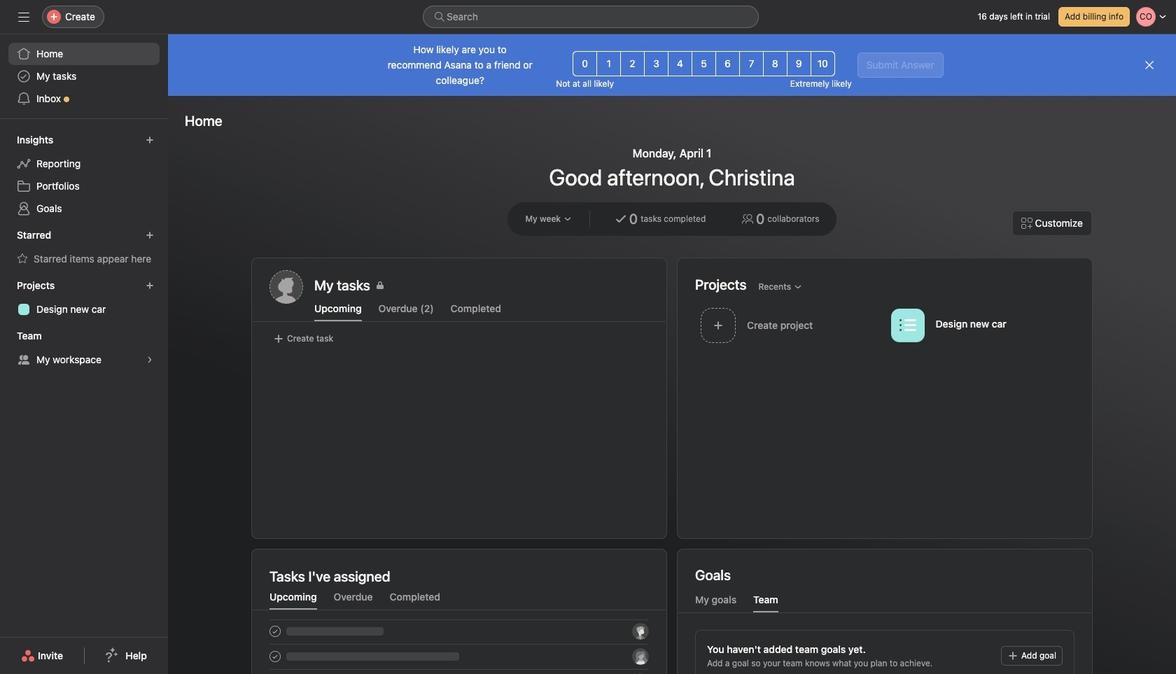 Task type: locate. For each thing, give the bounding box(es) containing it.
add items to starred image
[[146, 231, 154, 239]]

new project or portfolio image
[[146, 282, 154, 290]]

hide sidebar image
[[18, 11, 29, 22]]

list item
[[695, 304, 885, 347]]

None radio
[[573, 51, 597, 76], [644, 51, 669, 76], [692, 51, 716, 76], [716, 51, 740, 76], [787, 51, 811, 76], [811, 51, 835, 76], [573, 51, 597, 76], [644, 51, 669, 76], [692, 51, 716, 76], [716, 51, 740, 76], [787, 51, 811, 76], [811, 51, 835, 76]]

option group
[[573, 51, 835, 76]]

None radio
[[597, 51, 621, 76], [621, 51, 645, 76], [668, 51, 693, 76], [739, 51, 764, 76], [763, 51, 788, 76], [597, 51, 621, 76], [621, 51, 645, 76], [668, 51, 693, 76], [739, 51, 764, 76], [763, 51, 788, 76]]

list image
[[900, 317, 916, 334]]

add profile photo image
[[270, 270, 303, 304]]

see details, my workspace image
[[146, 356, 154, 364]]

list box
[[423, 6, 759, 28]]

global element
[[0, 34, 168, 118]]

starred element
[[0, 223, 168, 273]]



Task type: describe. For each thing, give the bounding box(es) containing it.
new insights image
[[146, 136, 154, 144]]

insights element
[[0, 127, 168, 223]]

teams element
[[0, 324, 168, 374]]

projects element
[[0, 273, 168, 324]]

dismiss image
[[1144, 60, 1155, 71]]



Task type: vqa. For each thing, say whether or not it's contained in the screenshot.
second Mark complete checkbox from the bottom of the page
no



